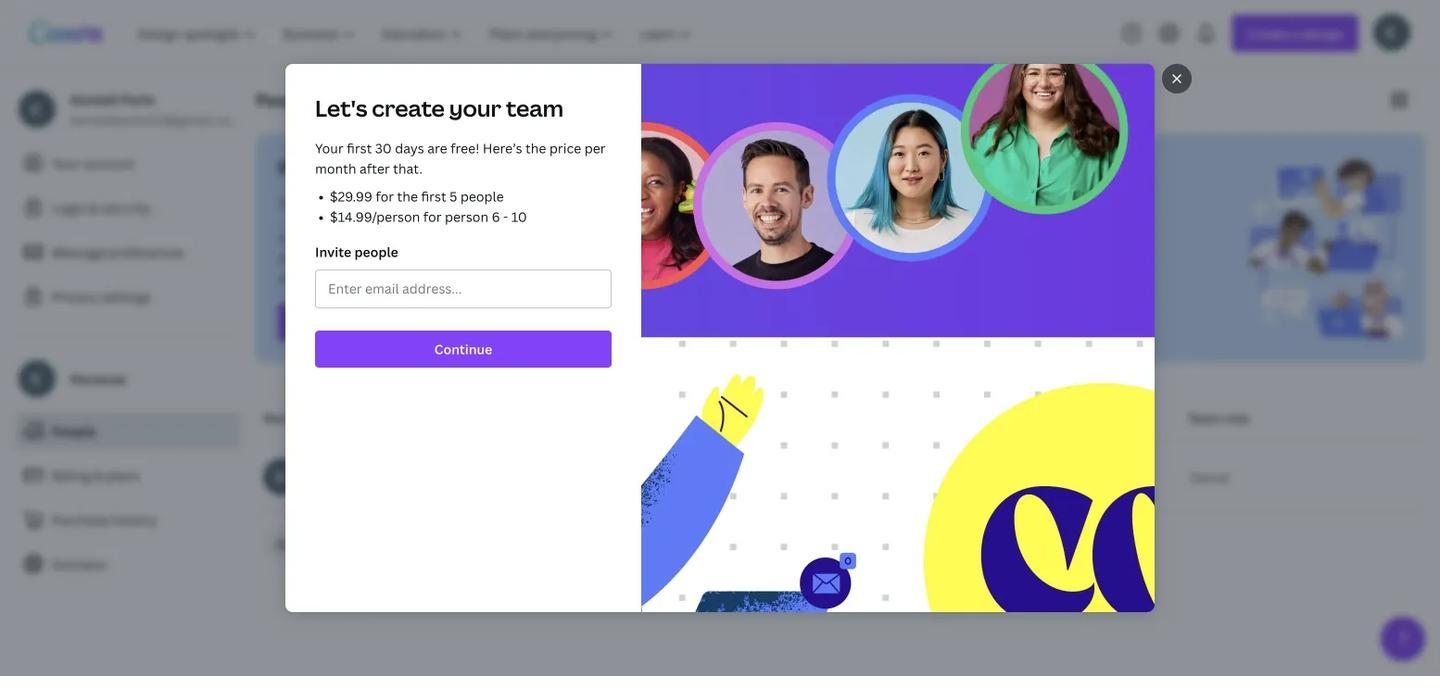 Task type: locate. For each thing, give the bounding box(es) containing it.
publish
[[459, 250, 505, 267]]

& right login
[[89, 199, 98, 216]]

2 vertical spatial people
[[355, 243, 398, 261]]

list
[[315, 186, 612, 227], [278, 228, 826, 289]]

& left plans
[[94, 467, 102, 484]]

0 vertical spatial people
[[256, 89, 312, 111]]

all
[[519, 250, 534, 267]]

6
[[492, 208, 500, 226]]

the
[[526, 140, 546, 157], [345, 155, 372, 178], [397, 188, 418, 205], [429, 229, 450, 247]]

free
[[434, 194, 459, 212]]

people up billing
[[52, 422, 96, 440]]

your first 30 days are free! here's the price per month after that.
[[315, 140, 606, 178]]

people up brand
[[355, 243, 398, 261]]

everyone's
[[427, 270, 495, 288]]

1 horizontal spatial people
[[256, 89, 312, 111]]

login & security
[[52, 199, 152, 216]]

create
[[372, 93, 445, 123]]

0 horizontal spatial first
[[347, 140, 372, 157]]

history
[[113, 511, 157, 529]]

team
[[506, 93, 564, 123], [494, 229, 525, 247], [349, 314, 381, 331]]

message
[[52, 243, 106, 261]]

kendallparks02@gmail.com down parks
[[70, 111, 242, 128]]

bring in the people you design with
[[278, 155, 564, 178]]

across
[[384, 270, 424, 288]]

1 vertical spatial &
[[94, 467, 102, 484]]

for
[[376, 188, 394, 205], [343, 194, 362, 212], [462, 194, 480, 212], [423, 208, 442, 226], [407, 229, 426, 247]]

login
[[52, 199, 86, 216]]

people link
[[15, 413, 241, 450]]

domains
[[52, 556, 107, 573]]

kendall
[[70, 90, 118, 108]]

people up the ,
[[376, 155, 433, 178]]

0 vertical spatial people
[[376, 155, 433, 178]]

5
[[450, 188, 457, 205]]

your account link
[[15, 145, 241, 182]]

1 vertical spatial first
[[421, 188, 447, 205]]

platform
[[597, 250, 652, 267]]

0 vertical spatial list
[[315, 186, 612, 227]]

people for people
[[52, 422, 96, 440]]

30 left - on the top
[[483, 194, 500, 212]]

people for people (1)
[[256, 89, 312, 111]]

your up month
[[315, 140, 344, 157]]

0 horizontal spatial 30
[[375, 140, 392, 157]]

kendallparks02@gmail.com down email
[[687, 469, 859, 486]]

privacy settings
[[52, 288, 151, 305]]

team
[[1188, 409, 1222, 427]]

1 vertical spatial team
[[494, 229, 525, 247]]

team right the a
[[349, 314, 381, 331]]

& inside billing & plans 'link'
[[94, 467, 102, 484]]

1 vertical spatial list
[[278, 228, 826, 289]]

premium
[[293, 229, 349, 247]]

1 horizontal spatial first
[[421, 188, 447, 205]]

for inside premium features for the whole team ideate, create, review, and publish – all from one platform stay on brand across everyone's designs
[[407, 229, 426, 247]]

role
[[1225, 409, 1250, 427]]

30 up after
[[375, 140, 392, 157]]

0 vertical spatial &
[[89, 199, 98, 216]]

1 vertical spatial kendallparks02@gmail.com
[[687, 469, 859, 486]]

your left account
[[52, 154, 80, 172]]

0 vertical spatial 30
[[375, 140, 392, 157]]

0 horizontal spatial people
[[52, 422, 96, 440]]

first up after
[[347, 140, 372, 157]]

your inside your first 30 days are free! here's the price per month after that.
[[315, 140, 344, 157]]

invite people
[[315, 243, 398, 261]]

price
[[550, 140, 582, 157]]

privacy
[[52, 288, 98, 305]]

let's
[[315, 93, 367, 123]]

first inside your first 30 days are free! here's the price per month after that.
[[347, 140, 372, 157]]

it's
[[412, 194, 430, 212]]

0 vertical spatial first
[[347, 140, 372, 157]]

create
[[293, 314, 335, 331]]

1 horizontal spatial your
[[315, 140, 344, 157]]

&
[[89, 199, 98, 216], [94, 467, 102, 484]]

$29.99 for the first 5 people $14.99/person for person 6 - 10
[[330, 188, 527, 226]]

2 vertical spatial team
[[349, 314, 381, 331]]

1 vertical spatial people
[[461, 188, 504, 205]]

security
[[101, 199, 152, 216]]

the inside $29.99 for the first 5 people $14.99/person for person 6 - 10
[[397, 188, 418, 205]]

person
[[445, 208, 489, 226]]

first
[[347, 140, 372, 157], [421, 188, 447, 205]]

$14.99/person
[[330, 208, 420, 226]]

0 horizontal spatial kendallparks02@gmail.com
[[70, 111, 242, 128]]

,
[[405, 194, 408, 212]]

first left 5
[[421, 188, 447, 205]]

kendallparks02@gmail.com
[[70, 111, 242, 128], [687, 469, 859, 486]]

people left (1)
[[256, 89, 312, 111]]

& for billing
[[94, 467, 102, 484]]

in
[[325, 155, 341, 178]]

team up –
[[494, 229, 525, 247]]

0 horizontal spatial your
[[52, 154, 80, 172]]

& inside the login & security link
[[89, 199, 98, 216]]

30
[[375, 140, 392, 157], [483, 194, 500, 212]]

0 vertical spatial team
[[506, 93, 564, 123]]

on
[[324, 270, 340, 288]]

here's
[[483, 140, 522, 157]]

canva
[[301, 194, 340, 212]]

30 inside your first 30 days are free! here's the price per month after that.
[[375, 140, 392, 157]]

people
[[376, 155, 433, 178], [461, 188, 504, 205], [355, 243, 398, 261]]

ideate,
[[293, 250, 336, 267]]

people
[[256, 89, 312, 111], [52, 422, 96, 440]]

your
[[315, 140, 344, 157], [52, 154, 80, 172]]

1 vertical spatial people
[[52, 422, 96, 440]]

privacy settings link
[[15, 278, 241, 315]]

1 vertical spatial 30
[[483, 194, 500, 212]]

10
[[511, 208, 527, 226]]

people up 6
[[461, 188, 504, 205]]

team up price
[[506, 93, 564, 123]]

kendall parks kendallparks02@gmail.com
[[70, 90, 242, 128]]



Task type: describe. For each thing, give the bounding box(es) containing it.
list containing $29.99 for the first 5 people
[[315, 186, 612, 227]]

free!
[[451, 140, 480, 157]]

after
[[360, 160, 390, 178]]

days!
[[503, 194, 536, 212]]

premium features for the whole team ideate, create, review, and publish – all from one platform stay on brand across everyone's designs
[[293, 229, 652, 288]]

are
[[428, 140, 447, 157]]

that.
[[393, 160, 423, 178]]

designs
[[498, 270, 546, 288]]

stay
[[293, 270, 321, 288]]

let's create your team
[[315, 93, 564, 123]]

Email to invite text field
[[328, 272, 599, 307]]

continue
[[434, 341, 493, 358]]

try
[[278, 194, 298, 212]]

team inside premium features for the whole team ideate, create, review, and publish – all from one platform stay on brand across everyone's designs
[[494, 229, 525, 247]]

brand
[[343, 270, 380, 288]]

purchase
[[52, 511, 110, 529]]

your
[[449, 93, 502, 123]]

from
[[537, 250, 567, 267]]

people inside $29.99 for the first 5 people $14.99/person for person 6 - 10
[[461, 188, 504, 205]]

your for your first 30 days are free! here's the price per month after that.
[[315, 140, 344, 157]]

teams
[[365, 194, 405, 212]]

billing & plans link
[[15, 457, 241, 494]]

you
[[437, 155, 467, 178]]

your account
[[52, 154, 134, 172]]

billing & plans
[[52, 467, 139, 484]]

create a team button
[[278, 304, 396, 341]]

billing
[[52, 467, 91, 484]]

message preferences
[[52, 243, 184, 261]]

invite
[[315, 243, 351, 261]]

& for login
[[89, 199, 98, 216]]

top level navigation element
[[126, 15, 708, 52]]

email
[[687, 409, 722, 427]]

with
[[528, 155, 564, 178]]

domains link
[[15, 546, 241, 583]]

message preferences link
[[15, 234, 241, 271]]

create a team
[[293, 314, 381, 331]]

bring
[[278, 155, 322, 178]]

continue button
[[315, 331, 612, 368]]

month
[[315, 160, 357, 178]]

per
[[585, 140, 606, 157]]

team role
[[1188, 409, 1250, 427]]

first inside $29.99 for the first 5 people $14.99/person for person 6 - 10
[[421, 188, 447, 205]]

a
[[338, 314, 345, 331]]

the inside premium features for the whole team ideate, create, review, and publish – all from one platform stay on brand across everyone's designs
[[429, 229, 450, 247]]

(1)
[[316, 89, 337, 111]]

the inside your first 30 days are free! here's the price per month after that.
[[526, 140, 546, 157]]

team inside button
[[349, 314, 381, 331]]

your for your account
[[52, 154, 80, 172]]

–
[[509, 250, 516, 267]]

features
[[352, 229, 404, 247]]

and
[[432, 250, 456, 267]]

login & security link
[[15, 189, 241, 226]]

settings
[[101, 288, 151, 305]]

days
[[395, 140, 424, 157]]

whole
[[453, 229, 490, 247]]

create,
[[339, 250, 382, 267]]

purchase history link
[[15, 502, 241, 539]]

0 vertical spatial kendallparks02@gmail.com
[[70, 111, 242, 128]]

preferences
[[109, 243, 184, 261]]

parks
[[121, 90, 155, 108]]

account
[[84, 154, 134, 172]]

one
[[571, 250, 594, 267]]

try canva for teams , it's free for 30 days!
[[278, 194, 536, 212]]

purchase history
[[52, 511, 157, 529]]

-
[[503, 208, 508, 226]]

list containing premium features for the whole team
[[278, 228, 826, 289]]

name
[[263, 409, 300, 427]]

1 horizontal spatial kendallparks02@gmail.com
[[687, 469, 859, 486]]

personal
[[70, 370, 126, 388]]

$29.99
[[330, 188, 373, 205]]

design
[[471, 155, 524, 178]]

people (1)
[[256, 89, 337, 111]]

plans
[[106, 467, 139, 484]]

review,
[[385, 250, 429, 267]]

1 horizontal spatial 30
[[483, 194, 500, 212]]



Task type: vqa. For each thing, say whether or not it's contained in the screenshot.
Parks
yes



